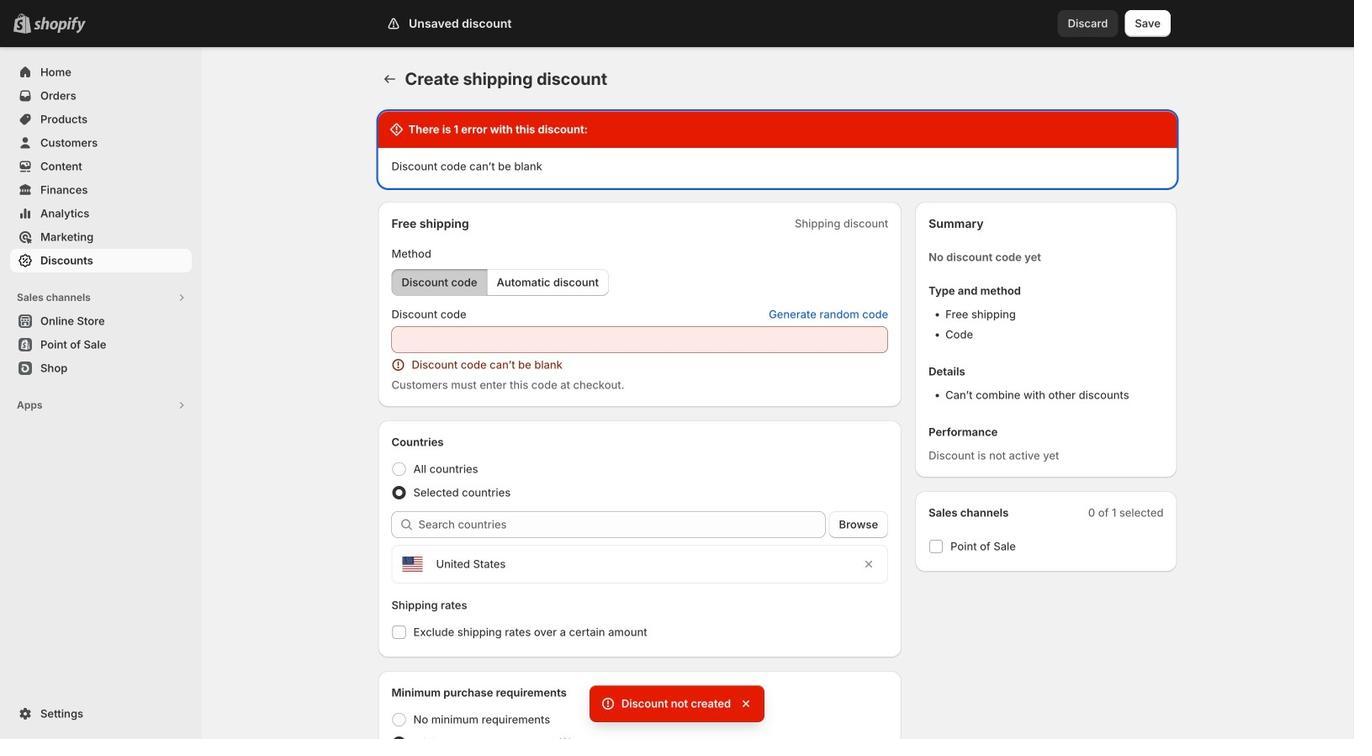 Task type: locate. For each thing, give the bounding box(es) containing it.
None text field
[[392, 327, 889, 353]]

shopify image
[[34, 17, 86, 33]]



Task type: vqa. For each thing, say whether or not it's contained in the screenshot.
Default
no



Task type: describe. For each thing, give the bounding box(es) containing it.
Search countries text field
[[419, 512, 826, 539]]



